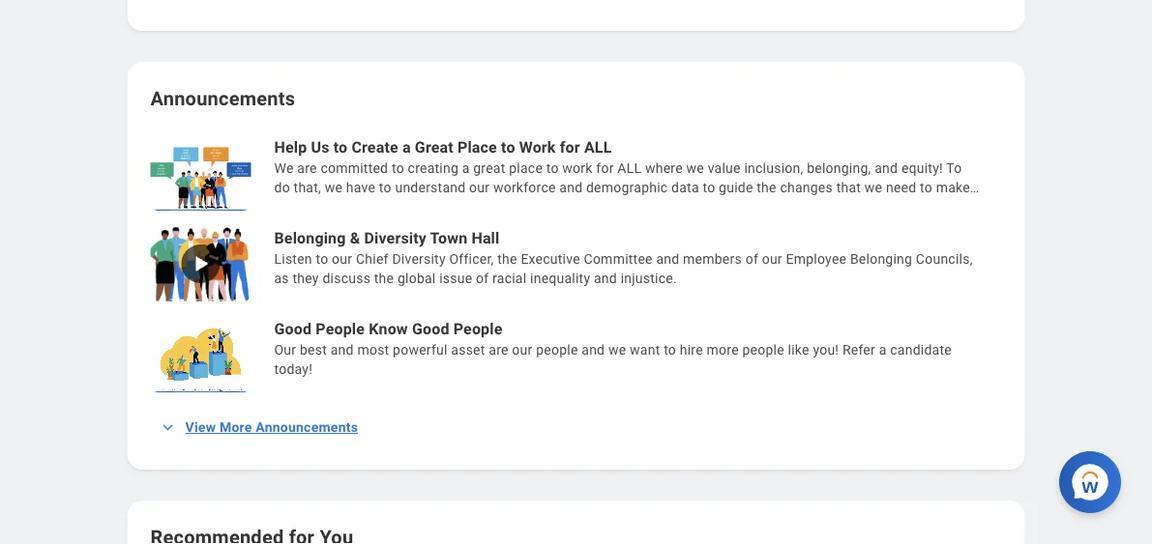 Task type: vqa. For each thing, say whether or not it's contained in the screenshot.
top Diversity
yes



Task type: locate. For each thing, give the bounding box(es) containing it.
a
[[403, 138, 411, 156], [462, 160, 470, 176], [880, 342, 887, 358]]

are inside help us to create a great place to work for all we are committed to creating a great place to work for all where we value inclusion, belonging, and equity! to do that, we have to understand our workforce and demographic data to guide the changes that we need to make …
[[297, 160, 317, 176]]

to right the us
[[334, 138, 348, 156]]

to down equity!
[[921, 180, 933, 196]]

guide
[[719, 180, 754, 196]]

0 vertical spatial all
[[585, 138, 612, 156]]

the
[[757, 180, 777, 196], [498, 251, 518, 267], [374, 271, 394, 287]]

the up racial at the left of page
[[498, 251, 518, 267]]

0 vertical spatial belonging
[[274, 229, 346, 247]]

councils,
[[917, 251, 973, 267]]

are up that,
[[297, 160, 317, 176]]

all up demographic
[[618, 160, 642, 176]]

a inside good people know good people our best and most powerful asset are our people and we want to hire more people like you! refer a candidate today!
[[880, 342, 887, 358]]

asset
[[451, 342, 486, 358]]

to inside belonging & diversity town hall listen to our chief diversity officer, the executive committee and members of our employee belonging councils, as they discuss the global issue of racial inequality and injustice.
[[316, 251, 329, 267]]

are inside good people know good people our best and most powerful asset are our people and we want to hire more people like you! refer a candidate today!
[[489, 342, 509, 358]]

do
[[274, 180, 290, 196]]

today!
[[274, 362, 313, 378]]

1 horizontal spatial people
[[743, 342, 785, 358]]

&
[[350, 229, 360, 247]]

know
[[369, 320, 408, 338]]

diversity
[[364, 229, 427, 247], [392, 251, 446, 267]]

where
[[646, 160, 683, 176]]

for right work
[[597, 160, 614, 176]]

to up they
[[316, 251, 329, 267]]

people down "inequality"
[[536, 342, 578, 358]]

view more announcements
[[185, 420, 358, 436]]

1 vertical spatial all
[[618, 160, 642, 176]]

discuss
[[323, 271, 371, 287]]

our down great
[[470, 180, 490, 196]]

people up asset
[[454, 320, 503, 338]]

0 vertical spatial for
[[560, 138, 581, 156]]

2 horizontal spatial the
[[757, 180, 777, 196]]

good up powerful
[[412, 320, 450, 338]]

1 horizontal spatial for
[[597, 160, 614, 176]]

of
[[746, 251, 759, 267], [476, 271, 489, 287]]

creating
[[408, 160, 459, 176]]

to left hire
[[664, 342, 677, 358]]

2 vertical spatial a
[[880, 342, 887, 358]]

1 vertical spatial the
[[498, 251, 518, 267]]

…
[[971, 180, 980, 196]]

0 horizontal spatial people
[[316, 320, 365, 338]]

0 horizontal spatial a
[[403, 138, 411, 156]]

0 vertical spatial of
[[746, 251, 759, 267]]

great
[[415, 138, 454, 156]]

1 vertical spatial are
[[489, 342, 509, 358]]

as
[[274, 271, 289, 287]]

employee
[[787, 251, 847, 267]]

of down officer,
[[476, 271, 489, 287]]

and down work
[[560, 180, 583, 196]]

media play image
[[189, 253, 212, 276]]

0 horizontal spatial of
[[476, 271, 489, 287]]

0 vertical spatial diversity
[[364, 229, 427, 247]]

0 horizontal spatial people
[[536, 342, 578, 358]]

0 vertical spatial the
[[757, 180, 777, 196]]

our
[[470, 180, 490, 196], [332, 251, 353, 267], [762, 251, 783, 267], [512, 342, 533, 358]]

chief
[[356, 251, 389, 267]]

0 horizontal spatial belonging
[[274, 229, 346, 247]]

help
[[274, 138, 307, 156]]

create
[[352, 138, 399, 156]]

people
[[536, 342, 578, 358], [743, 342, 785, 358]]

1 horizontal spatial belonging
[[851, 251, 913, 267]]

1 horizontal spatial people
[[454, 320, 503, 338]]

1 people from the left
[[536, 342, 578, 358]]

members
[[683, 251, 742, 267]]

1 vertical spatial belonging
[[851, 251, 913, 267]]

0 horizontal spatial are
[[297, 160, 317, 176]]

of right members
[[746, 251, 759, 267]]

good up our
[[274, 320, 312, 338]]

good
[[274, 320, 312, 338], [412, 320, 450, 338]]

diversity up 'chief'
[[364, 229, 427, 247]]

all up work
[[585, 138, 612, 156]]

1 vertical spatial a
[[462, 160, 470, 176]]

1 good from the left
[[274, 320, 312, 338]]

0 horizontal spatial all
[[585, 138, 612, 156]]

1 horizontal spatial the
[[498, 251, 518, 267]]

and
[[875, 160, 899, 176], [560, 180, 583, 196], [657, 251, 680, 267], [594, 271, 618, 287], [331, 342, 354, 358], [582, 342, 605, 358]]

diversity up global
[[392, 251, 446, 267]]

are right asset
[[489, 342, 509, 358]]

people left the like
[[743, 342, 785, 358]]

people up best
[[316, 320, 365, 338]]

the down inclusion,
[[757, 180, 777, 196]]

people
[[316, 320, 365, 338], [454, 320, 503, 338]]

1 vertical spatial diversity
[[392, 251, 446, 267]]

and left want
[[582, 342, 605, 358]]

2 horizontal spatial a
[[880, 342, 887, 358]]

2 good from the left
[[412, 320, 450, 338]]

1 vertical spatial for
[[597, 160, 614, 176]]

our right asset
[[512, 342, 533, 358]]

announcements down today!
[[256, 420, 358, 436]]

announcements up help
[[151, 87, 296, 110]]

2 people from the left
[[743, 342, 785, 358]]

to
[[947, 160, 963, 176]]

make
[[937, 180, 971, 196]]

for
[[560, 138, 581, 156], [597, 160, 614, 176]]

announcements inside view more announcements button
[[256, 420, 358, 436]]

to down create at the top left of the page
[[392, 160, 404, 176]]

demographic
[[587, 180, 668, 196]]

0 horizontal spatial for
[[560, 138, 581, 156]]

announcements
[[151, 87, 296, 110], [256, 420, 358, 436]]

1 horizontal spatial are
[[489, 342, 509, 358]]

0 vertical spatial are
[[297, 160, 317, 176]]

inclusion,
[[745, 160, 804, 176]]

changes
[[781, 180, 833, 196]]

to right data
[[703, 180, 716, 196]]

more
[[220, 420, 252, 436]]

to
[[334, 138, 348, 156], [501, 138, 516, 156], [392, 160, 404, 176], [547, 160, 559, 176], [379, 180, 392, 196], [703, 180, 716, 196], [921, 180, 933, 196], [316, 251, 329, 267], [664, 342, 677, 358]]

0 horizontal spatial the
[[374, 271, 394, 287]]

belonging & diversity town hall listen to our chief diversity officer, the executive committee and members of our employee belonging councils, as they discuss the global issue of racial inequality and injustice.
[[274, 229, 973, 287]]

our inside help us to create a great place to work for all we are committed to creating a great place to work for all where we value inclusion, belonging, and equity! to do that, we have to understand our workforce and demographic data to guide the changes that we need to make …
[[470, 180, 490, 196]]

we
[[687, 160, 705, 176], [325, 180, 343, 196], [865, 180, 883, 196], [609, 342, 627, 358]]

belonging
[[274, 229, 346, 247], [851, 251, 913, 267]]

1 vertical spatial announcements
[[256, 420, 358, 436]]

1 horizontal spatial of
[[746, 251, 759, 267]]

0 horizontal spatial good
[[274, 320, 312, 338]]

our
[[274, 342, 297, 358]]

we
[[274, 160, 294, 176]]

we left want
[[609, 342, 627, 358]]

we inside good people know good people our best and most powerful asset are our people and we want to hire more people like you! refer a candidate today!
[[609, 342, 627, 358]]

belonging left councils,
[[851, 251, 913, 267]]

1 horizontal spatial all
[[618, 160, 642, 176]]

the down 'chief'
[[374, 271, 394, 287]]

issue
[[440, 271, 473, 287]]

our up discuss in the left of the page
[[332, 251, 353, 267]]

are
[[297, 160, 317, 176], [489, 342, 509, 358]]

1 horizontal spatial good
[[412, 320, 450, 338]]

data
[[672, 180, 700, 196]]

all
[[585, 138, 612, 156], [618, 160, 642, 176]]

for up work
[[560, 138, 581, 156]]

committed
[[321, 160, 388, 176]]

belonging up listen
[[274, 229, 346, 247]]



Task type: describe. For each thing, give the bounding box(es) containing it.
executive
[[521, 251, 581, 267]]

injustice.
[[621, 271, 677, 287]]

you!
[[814, 342, 839, 358]]

we up data
[[687, 160, 705, 176]]

to inside good people know good people our best and most powerful asset are our people and we want to hire more people like you! refer a candidate today!
[[664, 342, 677, 358]]

the inside help us to create a great place to work for all we are committed to creating a great place to work for all where we value inclusion, belonging, and equity! to do that, we have to understand our workforce and demographic data to guide the changes that we need to make …
[[757, 180, 777, 196]]

that
[[837, 180, 862, 196]]

officer,
[[450, 251, 494, 267]]

our inside good people know good people our best and most powerful asset are our people and we want to hire more people like you! refer a candidate today!
[[512, 342, 533, 358]]

view
[[185, 420, 216, 436]]

powerful
[[393, 342, 448, 358]]

hire
[[680, 342, 704, 358]]

place
[[509, 160, 543, 176]]

we right that,
[[325, 180, 343, 196]]

best
[[300, 342, 327, 358]]

global
[[398, 271, 436, 287]]

chevron down small image
[[158, 418, 178, 438]]

and right best
[[331, 342, 354, 358]]

view more announcements button
[[151, 409, 370, 447]]

equity!
[[902, 160, 944, 176]]

us
[[311, 138, 330, 156]]

our left employee
[[762, 251, 783, 267]]

0 vertical spatial a
[[403, 138, 411, 156]]

they
[[293, 271, 319, 287]]

need
[[887, 180, 917, 196]]

we right that
[[865, 180, 883, 196]]

belonging,
[[807, 160, 872, 176]]

listen
[[274, 251, 312, 267]]

more
[[707, 342, 739, 358]]

and down committee
[[594, 271, 618, 287]]

inequality
[[531, 271, 591, 287]]

1 horizontal spatial a
[[462, 160, 470, 176]]

want
[[630, 342, 661, 358]]

that,
[[294, 180, 321, 196]]

refer
[[843, 342, 876, 358]]

value
[[708, 160, 741, 176]]

0 vertical spatial announcements
[[151, 87, 296, 110]]

2 people from the left
[[454, 320, 503, 338]]

announcements element
[[151, 136, 1002, 393]]

most
[[358, 342, 390, 358]]

to up place
[[501, 138, 516, 156]]

work
[[520, 138, 556, 156]]

town
[[430, 229, 468, 247]]

committee
[[584, 251, 653, 267]]

place
[[458, 138, 497, 156]]

hall
[[472, 229, 500, 247]]

candidate
[[891, 342, 952, 358]]

have
[[346, 180, 376, 196]]

workforce
[[494, 180, 556, 196]]

1 people from the left
[[316, 320, 365, 338]]

help us to create a great place to work for all we are committed to creating a great place to work for all where we value inclusion, belonging, and equity! to do that, we have to understand our workforce and demographic data to guide the changes that we need to make …
[[274, 138, 980, 196]]

great
[[474, 160, 506, 176]]

1 vertical spatial of
[[476, 271, 489, 287]]

understand
[[395, 180, 466, 196]]

to left work
[[547, 160, 559, 176]]

and up injustice.
[[657, 251, 680, 267]]

racial
[[493, 271, 527, 287]]

good people know good people our best and most powerful asset are our people and we want to hire more people like you! refer a candidate today!
[[274, 320, 952, 378]]

to right have at the left top of the page
[[379, 180, 392, 196]]

work
[[563, 160, 593, 176]]

and up need
[[875, 160, 899, 176]]

like
[[789, 342, 810, 358]]

2 vertical spatial the
[[374, 271, 394, 287]]



